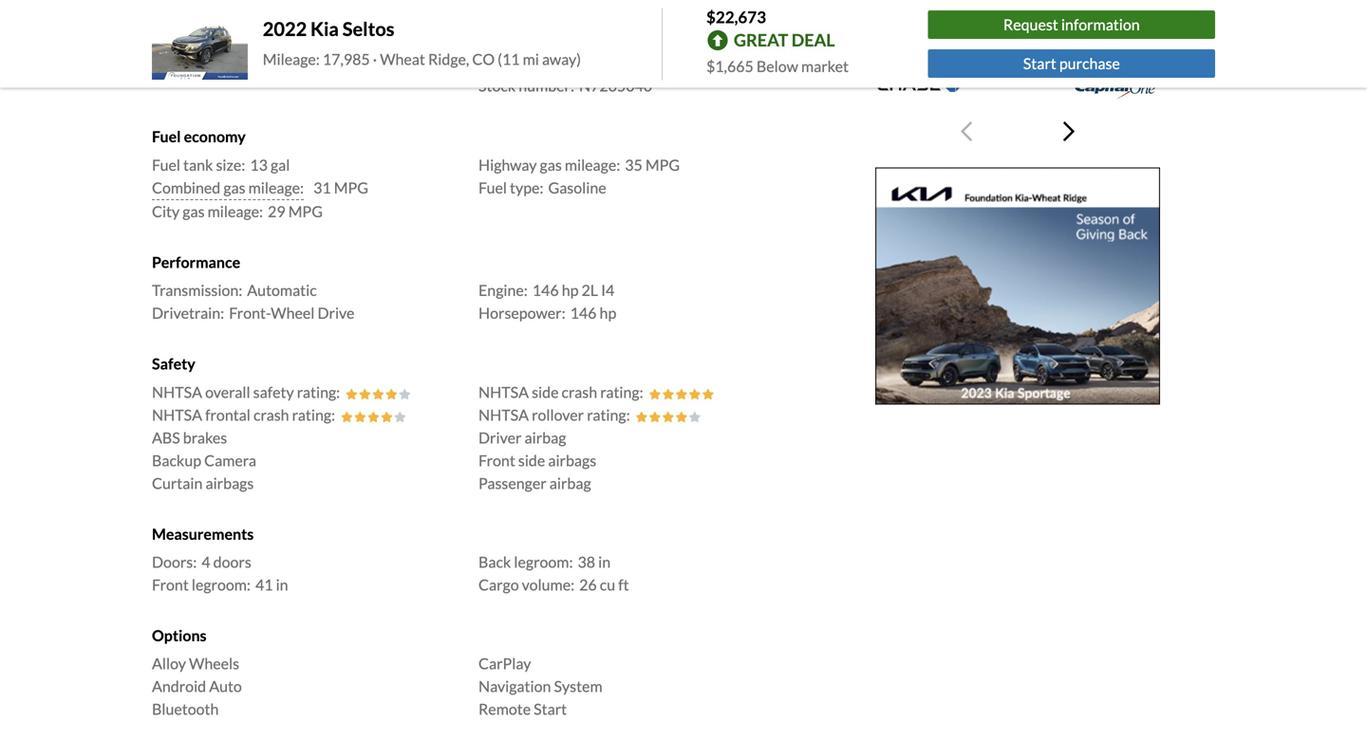 Task type: locate. For each thing, give the bounding box(es) containing it.
kndeu2aa3n7265040
[[514, 54, 678, 72]]

mpg right 29
[[288, 202, 323, 221]]

certified
[[553, 31, 613, 50]]

mpg right the 31
[[334, 178, 368, 197]]

146
[[533, 281, 559, 300], [570, 304, 597, 322]]

in right 38
[[598, 553, 611, 572]]

owned
[[644, 31, 693, 50]]

2 vertical spatial mileage:
[[208, 202, 263, 221]]

1 horizontal spatial type:
[[510, 178, 544, 197]]

i4
[[601, 281, 615, 300]]

carplay
[[479, 655, 531, 673]]

stock
[[479, 77, 516, 95]]

crash down safety
[[254, 406, 289, 424]]

highway gas mileage: 35 mpg fuel type: gasoline
[[479, 156, 680, 197]]

legroom: inside back legroom: 38 in cargo volume: 26 cu ft
[[514, 553, 573, 572]]

1 vertical spatial 146
[[570, 304, 597, 322]]

mileage: left 29
[[208, 202, 263, 221]]

auto
[[209, 678, 242, 696]]

condition:
[[479, 31, 549, 50]]

0 vertical spatial mileage:
[[565, 156, 620, 174]]

/
[[260, 23, 266, 42]]

with
[[1003, 0, 1036, 19]]

1 horizontal spatial gas
[[223, 178, 246, 197]]

volume:
[[522, 576, 575, 594]]

1 horizontal spatial airbags
[[548, 451, 597, 470]]

nhtsa for nhtsa side crash rating:
[[479, 383, 529, 402]]

airbags down rollover
[[548, 451, 597, 470]]

front down doors:
[[152, 576, 189, 594]]

gas down combined
[[183, 202, 205, 221]]

0 vertical spatial airbags
[[548, 451, 597, 470]]

number:
[[519, 77, 575, 95]]

pre- up deal
[[824, 0, 855, 19]]

2022 kia seltos image
[[152, 8, 248, 80]]

0 vertical spatial front
[[479, 451, 515, 470]]

color:
[[210, 46, 247, 65]]

1 horizontal spatial pre-
[[824, 0, 855, 19]]

146 up horsepower:
[[533, 281, 559, 300]]

mpg inside highway gas mileage: 35 mpg fuel type: gasoline
[[646, 156, 680, 174]]

0 horizontal spatial gas
[[183, 202, 205, 221]]

0 horizontal spatial legroom:
[[192, 576, 251, 594]]

rating: down safety
[[292, 406, 335, 424]]

legroom: down doors
[[192, 576, 251, 594]]

tank
[[183, 156, 213, 174]]

side inside driver airbag front side airbags passenger airbag
[[518, 451, 545, 470]]

safety
[[253, 383, 294, 402]]

legroom: up volume:
[[514, 553, 573, 572]]

gas inside highway gas mileage: 35 mpg fuel type: gasoline
[[540, 156, 562, 174]]

41
[[255, 576, 273, 594]]

start inside button
[[1024, 54, 1057, 72]]

13
[[250, 156, 268, 174]]

hp left 2l
[[562, 281, 579, 300]]

legroom: inside doors: 4 doors front legroom: 41 in
[[192, 576, 251, 594]]

to
[[1114, 0, 1129, 19]]

ridge,
[[428, 50, 469, 68]]

airbags inside driver airbag front side airbags passenger airbag
[[548, 451, 597, 470]]

drive
[[318, 304, 355, 322]]

0 vertical spatial start
[[1024, 54, 1057, 72]]

gal
[[271, 156, 290, 174]]

mileage:
[[263, 50, 320, 68]]

2 vertical spatial fuel
[[479, 178, 507, 197]]

side
[[532, 383, 559, 402], [518, 451, 545, 470]]

for
[[908, 0, 930, 19]]

crash up rollover
[[562, 383, 597, 402]]

gas
[[540, 156, 562, 174], [223, 178, 246, 197], [183, 202, 205, 221]]

0 vertical spatial gas
[[540, 156, 562, 174]]

black
[[302, 46, 338, 65]]

0 horizontal spatial type:
[[189, 23, 223, 42]]

1 vertical spatial mileage:
[[248, 178, 304, 197]]

nhtsa overall safety rating:
[[152, 383, 340, 402]]

0 horizontal spatial crash
[[254, 406, 289, 424]]

crash
[[562, 383, 597, 402], [254, 406, 289, 424]]

rating: up nhtsa rollover rating: on the left of the page
[[600, 383, 644, 402]]

legroom:
[[514, 553, 573, 572], [192, 576, 251, 594]]

nhtsa side crash rating:
[[479, 383, 644, 402]]

start down the system
[[534, 701, 567, 719]]

exterior
[[152, 46, 207, 65]]

1 vertical spatial gas
[[223, 178, 246, 197]]

0 horizontal spatial start
[[534, 701, 567, 719]]

body type: suv / crossover exterior color: cherry black
[[152, 23, 338, 65]]

airbags down camera
[[206, 474, 254, 493]]

0 horizontal spatial airbags
[[206, 474, 254, 493]]

airbag down nhtsa rollover rating: on the left of the page
[[525, 429, 566, 447]]

1 horizontal spatial in
[[598, 553, 611, 572]]

nhtsa frontal crash rating:
[[152, 406, 335, 424]]

gasoline
[[548, 178, 606, 197]]

1 vertical spatial legroom:
[[192, 576, 251, 594]]

alloy wheels android auto bluetooth
[[152, 655, 242, 719]]

nhtsa for nhtsa rollover rating:
[[479, 406, 529, 424]]

fuel inside fuel tank size: 13 gal combined gas mileage: 31 mpg city gas mileage: 29 mpg
[[152, 156, 180, 174]]

0 horizontal spatial front
[[152, 576, 189, 594]]

gas up gasoline
[[540, 156, 562, 174]]

nhtsa
[[152, 383, 202, 402], [479, 383, 529, 402], [152, 406, 202, 424], [479, 406, 529, 424]]

airbag right passenger
[[550, 474, 591, 493]]

fuel down highway
[[479, 178, 507, 197]]

mileage: inside highway gas mileage: 35 mpg fuel type: gasoline
[[565, 156, 620, 174]]

side up nhtsa rollover rating: on the left of the page
[[532, 383, 559, 402]]

hp down i4
[[600, 304, 617, 322]]

gas down size:
[[223, 178, 246, 197]]

mileage:
[[565, 156, 620, 174], [248, 178, 304, 197], [208, 202, 263, 221]]

1 vertical spatial crash
[[254, 406, 289, 424]]

2022
[[263, 17, 307, 40]]

rating: for nhtsa frontal crash rating:
[[292, 406, 335, 424]]

purchase
[[1060, 54, 1120, 72]]

0 horizontal spatial in
[[276, 576, 288, 594]]

wheel
[[271, 304, 315, 322]]

pre-
[[824, 0, 855, 19], [615, 31, 644, 50]]

side up passenger
[[518, 451, 545, 470]]

start
[[1024, 54, 1057, 72], [534, 701, 567, 719]]

rating: right safety
[[297, 383, 340, 402]]

co
[[472, 50, 495, 68]]

type: up "color:"
[[189, 23, 223, 42]]

1 horizontal spatial front
[[479, 451, 515, 470]]

31
[[313, 178, 331, 197]]

fuel for fuel economy
[[152, 127, 181, 146]]

1 vertical spatial pre-
[[615, 31, 644, 50]]

1 vertical spatial front
[[152, 576, 189, 594]]

(11
[[498, 50, 520, 68]]

score.
[[996, 24, 1040, 44]]

2 vertical spatial mpg
[[288, 202, 323, 221]]

rating:
[[297, 383, 340, 402], [600, 383, 644, 402], [292, 406, 335, 424], [587, 406, 630, 424]]

size:
[[216, 156, 245, 174]]

1 vertical spatial fuel
[[152, 156, 180, 174]]

146 down 2l
[[570, 304, 597, 322]]

·
[[373, 50, 377, 68]]

rating: right rollover
[[587, 406, 630, 424]]

pre- inside pre-qualify for financing with no impact to your credit score.
[[824, 0, 855, 19]]

pre- down 'manufacturer certified pre-owned' image
[[615, 31, 644, 50]]

economy
[[184, 127, 246, 146]]

0 horizontal spatial 146
[[533, 281, 559, 300]]

1 horizontal spatial legroom:
[[514, 553, 573, 572]]

1 vertical spatial in
[[276, 576, 288, 594]]

fuel economy
[[152, 127, 246, 146]]

4
[[202, 553, 210, 572]]

0 vertical spatial in
[[598, 553, 611, 572]]

2 horizontal spatial mpg
[[646, 156, 680, 174]]

0 vertical spatial hp
[[562, 281, 579, 300]]

1 horizontal spatial hp
[[600, 304, 617, 322]]

1 horizontal spatial start
[[1024, 54, 1057, 72]]

advertisement region
[[876, 168, 1160, 405]]

mileage: down gal
[[248, 178, 304, 197]]

fuel left economy
[[152, 127, 181, 146]]

2 horizontal spatial gas
[[540, 156, 562, 174]]

airbags inside 'abs brakes backup camera curtain airbags'
[[206, 474, 254, 493]]

1 vertical spatial airbags
[[206, 474, 254, 493]]

0 vertical spatial 146
[[533, 281, 559, 300]]

front down driver
[[479, 451, 515, 470]]

0 vertical spatial crash
[[562, 383, 597, 402]]

0 vertical spatial side
[[532, 383, 559, 402]]

safety
[[152, 355, 195, 373]]

start down score.
[[1024, 54, 1057, 72]]

1 vertical spatial mpg
[[334, 178, 368, 197]]

in right 41
[[276, 576, 288, 594]]

mpg
[[646, 156, 680, 174], [334, 178, 368, 197], [288, 202, 323, 221]]

mileage: up gasoline
[[565, 156, 620, 174]]

qualify
[[855, 0, 905, 19]]

engine:
[[479, 281, 528, 300]]

1 horizontal spatial crash
[[562, 383, 597, 402]]

0 vertical spatial mpg
[[646, 156, 680, 174]]

away)
[[542, 50, 581, 68]]

performance
[[152, 253, 240, 272]]

0 vertical spatial type:
[[189, 23, 223, 42]]

brakes
[[183, 429, 227, 447]]

0 horizontal spatial pre-
[[615, 31, 644, 50]]

in inside doors: 4 doors front legroom: 41 in
[[276, 576, 288, 594]]

1 vertical spatial side
[[518, 451, 545, 470]]

0 vertical spatial legroom:
[[514, 553, 573, 572]]

0 vertical spatial fuel
[[152, 127, 181, 146]]

1 vertical spatial hp
[[600, 304, 617, 322]]

1 vertical spatial start
[[534, 701, 567, 719]]

fuel up combined
[[152, 156, 180, 174]]

1 vertical spatial type:
[[510, 178, 544, 197]]

type: down highway
[[510, 178, 544, 197]]

pre- inside condition: certified pre-owned vin: kndeu2aa3n7265040 stock number: n7265040
[[615, 31, 644, 50]]

n7265040
[[579, 77, 653, 95]]

mpg right 35
[[646, 156, 680, 174]]

start purchase button
[[928, 49, 1216, 78]]

0 vertical spatial pre-
[[824, 0, 855, 19]]



Task type: vqa. For each thing, say whether or not it's contained in the screenshot.
AUTOMATIC
yes



Task type: describe. For each thing, give the bounding box(es) containing it.
remote
[[479, 701, 531, 719]]

manufacturer certified pre-owned image
[[546, 0, 694, 23]]

request information
[[1004, 15, 1140, 34]]

type: inside body type: suv / crossover exterior color: cherry black
[[189, 23, 223, 42]]

suv
[[228, 23, 257, 42]]

chevron right image
[[1064, 120, 1075, 143]]

$1,665 below market
[[707, 57, 849, 75]]

rating: for nhtsa side crash rating:
[[600, 383, 644, 402]]

in inside back legroom: 38 in cargo volume: 26 cu ft
[[598, 553, 611, 572]]

options
[[152, 627, 207, 645]]

condition: certified pre-owned vin: kndeu2aa3n7265040 stock number: n7265040
[[479, 31, 693, 95]]

automatic
[[247, 281, 317, 300]]

rating: for nhtsa overall safety rating:
[[297, 383, 340, 402]]

1 vertical spatial airbag
[[550, 474, 591, 493]]

city
[[152, 202, 180, 221]]

2 vertical spatial gas
[[183, 202, 205, 221]]

cu
[[600, 576, 616, 594]]

measurements
[[152, 525, 254, 543]]

pre-qualify for financing with no impact to your credit score. button
[[821, 0, 1216, 160]]

vin:
[[479, 54, 509, 72]]

chevron left image
[[961, 120, 972, 143]]

doors:
[[152, 553, 197, 572]]

$1,665
[[707, 57, 754, 75]]

curtain
[[152, 474, 203, 493]]

combined
[[152, 178, 221, 197]]

cargo
[[479, 576, 519, 594]]

financing
[[933, 0, 1000, 19]]

fuel for fuel tank size: 13 gal combined gas mileage: 31 mpg city gas mileage: 29 mpg
[[152, 156, 180, 174]]

2l
[[582, 281, 598, 300]]

crossover
[[269, 23, 337, 42]]

credit
[[1169, 0, 1212, 19]]

1 horizontal spatial 146
[[570, 304, 597, 322]]

market
[[801, 57, 849, 75]]

2022 kia seltos mileage: 17,985 · wheat ridge, co (11 mi away)
[[263, 17, 581, 68]]

camera
[[204, 451, 256, 470]]

start inside carplay navigation system remote start
[[534, 701, 567, 719]]

transmission:
[[152, 281, 242, 300]]

doors
[[213, 553, 251, 572]]

front inside driver airbag front side airbags passenger airbag
[[479, 451, 515, 470]]

rollover
[[532, 406, 584, 424]]

35
[[625, 156, 643, 174]]

0 horizontal spatial hp
[[562, 281, 579, 300]]

great deal
[[734, 30, 835, 51]]

highway
[[479, 156, 537, 174]]

doors: 4 doors front legroom: 41 in
[[152, 553, 288, 594]]

front-
[[229, 304, 271, 322]]

backup
[[152, 451, 201, 470]]

information
[[1062, 15, 1140, 34]]

back
[[479, 553, 511, 572]]

nhtsa for nhtsa frontal crash rating:
[[152, 406, 202, 424]]

seltos
[[343, 17, 395, 40]]

fuel tank size: 13 gal combined gas mileage: 31 mpg city gas mileage: 29 mpg
[[152, 156, 368, 221]]

wheat
[[380, 50, 425, 68]]

cherry
[[252, 46, 299, 65]]

ft
[[618, 576, 629, 594]]

crash for frontal
[[254, 406, 289, 424]]

great
[[734, 30, 788, 51]]

no
[[1039, 0, 1057, 19]]

frontal
[[205, 406, 251, 424]]

crash for side
[[562, 383, 597, 402]]

system
[[554, 678, 603, 696]]

horsepower:
[[479, 304, 566, 322]]

overall
[[205, 383, 250, 402]]

impact
[[1061, 0, 1110, 19]]

body
[[152, 23, 187, 42]]

android
[[152, 678, 206, 696]]

below
[[757, 57, 799, 75]]

fuel inside highway gas mileage: 35 mpg fuel type: gasoline
[[479, 178, 507, 197]]

abs brakes backup camera curtain airbags
[[152, 429, 256, 493]]

request information button
[[928, 10, 1216, 39]]

0 horizontal spatial mpg
[[288, 202, 323, 221]]

nhtsa for nhtsa overall safety rating:
[[152, 383, 202, 402]]

drivetrain:
[[152, 304, 224, 322]]

type: inside highway gas mileage: 35 mpg fuel type: gasoline
[[510, 178, 544, 197]]

request
[[1004, 15, 1059, 34]]

engine: 146 hp 2l i4 horsepower: 146 hp
[[479, 281, 617, 322]]

deal
[[792, 30, 835, 51]]

26
[[579, 576, 597, 594]]

pre-qualify for financing with no impact to your credit score.
[[824, 0, 1212, 44]]

bluetooth
[[152, 701, 219, 719]]

nhtsa rollover rating:
[[479, 406, 630, 424]]

kia
[[311, 17, 339, 40]]

start purchase
[[1024, 54, 1120, 72]]

back legroom: 38 in cargo volume: 26 cu ft
[[479, 553, 629, 594]]

29
[[268, 202, 285, 221]]

front inside doors: 4 doors front legroom: 41 in
[[152, 576, 189, 594]]

17,985
[[323, 50, 370, 68]]

mi
[[523, 50, 539, 68]]

0 vertical spatial airbag
[[525, 429, 566, 447]]

1 horizontal spatial mpg
[[334, 178, 368, 197]]

driver airbag front side airbags passenger airbag
[[479, 429, 597, 493]]



